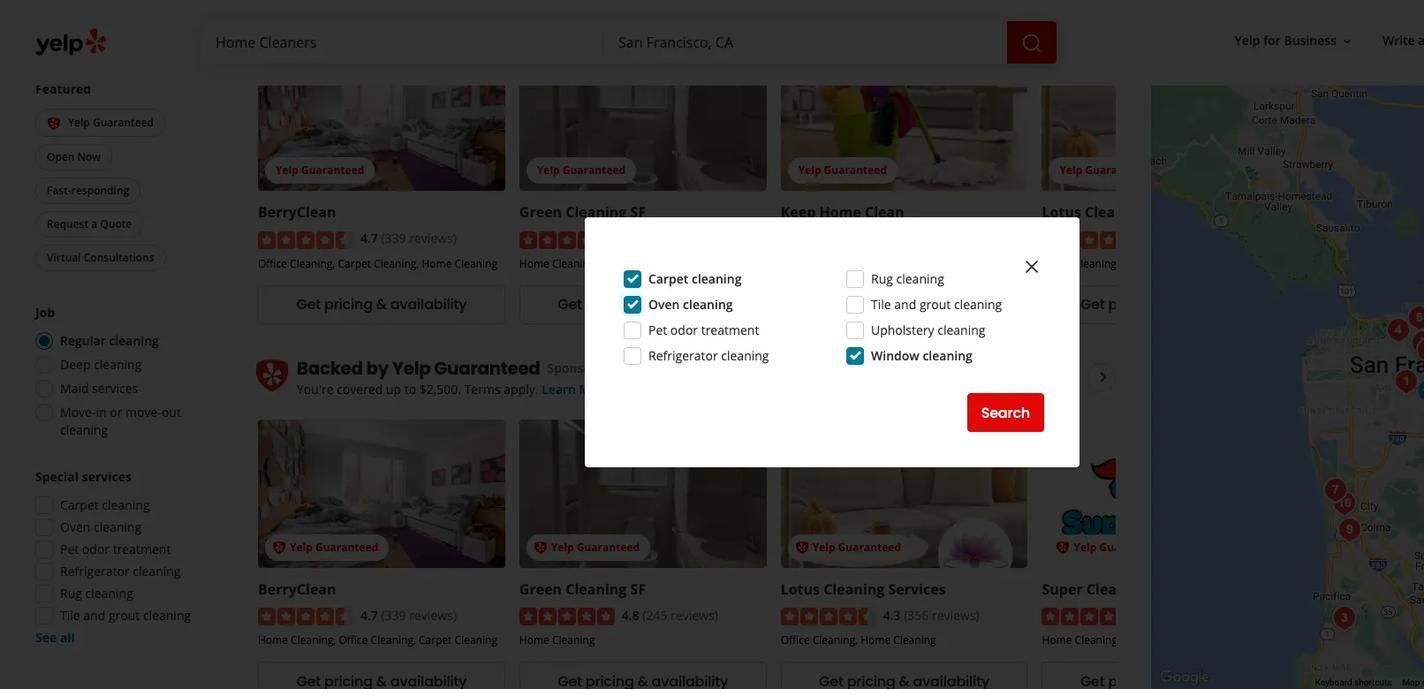 Task type: describe. For each thing, give the bounding box(es) containing it.
3 pricing from the left
[[847, 295, 896, 315]]

16 yelp guaranteed v2 image for lotus
[[795, 540, 809, 555]]

4.7 star rating image for lotus cleaning services
[[258, 608, 353, 626]]

write
[[1383, 32, 1415, 49]]

(356
[[904, 607, 929, 624]]

$2,500. for terms
[[420, 381, 461, 397]]

yelp inside the user actions element
[[1235, 32, 1261, 49]]

0 horizontal spatial 4.3 star rating image
[[781, 608, 876, 626]]

1 vertical spatial carpet cleaning
[[60, 497, 150, 513]]

cleaning inside move-in or move-out cleaning
[[60, 421, 108, 438]]

option group containing job
[[30, 304, 219, 439]]

3 get from the left
[[819, 295, 844, 315]]

terms
[[464, 381, 501, 397]]

1 horizontal spatial lotus
[[1042, 203, 1081, 222]]

super clean 360 link
[[1042, 579, 1154, 599]]

map d
[[1403, 678, 1424, 688]]

get for berryclean
[[296, 295, 321, 315]]

refrigerator inside search 'dialog'
[[649, 347, 718, 364]]

services for the bottommost lotus cleaning services 'link'
[[888, 579, 946, 599]]

virtual consultations button
[[35, 245, 166, 271]]

yelp for business
[[1235, 32, 1337, 49]]

1 vertical spatial all
[[60, 629, 75, 646]]

consultations
[[84, 250, 154, 265]]

open now button
[[35, 144, 112, 171]]

360
[[1130, 579, 1154, 599]]

(245
[[643, 607, 668, 624]]

keep home clean
[[781, 203, 905, 222]]

lotus cleaning services for lotus cleaning services 'link' to the right
[[1042, 203, 1207, 222]]

keyboard shortcuts
[[1316, 678, 1392, 688]]

$2,500. for learn
[[420, 4, 461, 21]]

0 horizontal spatial lotus
[[781, 579, 820, 599]]

victory's cleaning services image
[[1327, 486, 1363, 521]]

reviews) for home cleaning, office cleaning, carpet cleaning
[[409, 607, 457, 624]]

open now
[[47, 149, 101, 164]]

a for write
[[1418, 32, 1424, 49]]

clear all link
[[35, 52, 75, 67]]

close image
[[1021, 256, 1043, 277]]

4.3 (356 reviews)
[[883, 607, 980, 624]]

move-
[[60, 404, 96, 421]]

upholstery
[[871, 322, 935, 338]]

richyelle's cleaning image
[[1319, 472, 1354, 508]]

1 vertical spatial grout
[[109, 607, 140, 624]]

learn more link for more
[[464, 4, 533, 21]]

cleaning inside 1 filter regular cleaning clear all
[[76, 38, 117, 53]]

d
[[1422, 678, 1424, 688]]

see all
[[35, 629, 75, 646]]

in
[[96, 404, 107, 421]]

green for lotus cleaning services
[[519, 579, 562, 599]]

tile inside search 'dialog'
[[871, 296, 891, 313]]

4.9 star rating image
[[1042, 608, 1138, 626]]

you're covered up to $2,500. learn more
[[297, 4, 533, 21]]

get pricing & availability button for berryclean
[[258, 285, 505, 324]]

get pricing & availability button for lotus cleaning services
[[1042, 285, 1289, 324]]

0 horizontal spatial oven
[[60, 519, 90, 535]]

window
[[871, 347, 920, 364]]

get pricing & availability for green cleaning sf
[[558, 295, 728, 315]]

write a
[[1383, 32, 1424, 49]]

maid
[[60, 380, 89, 397]]

shortcuts
[[1355, 678, 1392, 688]]

business
[[1284, 32, 1337, 49]]

green cleaning sf link for keep
[[519, 203, 646, 222]]

move-
[[126, 404, 162, 421]]

oven cleaning inside search 'dialog'
[[649, 296, 733, 313]]

3 availability from the left
[[913, 295, 990, 315]]

1 vertical spatial learn
[[542, 381, 576, 397]]

(339 for lotus
[[381, 607, 406, 624]]

special
[[35, 468, 79, 485]]

write a link
[[1376, 25, 1424, 57]]

special services
[[35, 468, 132, 485]]

1 vertical spatial clean
[[1087, 579, 1126, 599]]

regular inside option group
[[60, 332, 106, 349]]

pricing for berryclean
[[324, 295, 373, 315]]

berryclean for keep
[[258, 203, 336, 222]]

1 vertical spatial tile and grout cleaning
[[60, 607, 191, 624]]

yelp guaranteed link for the bottommost lotus cleaning services 'link'
[[781, 420, 1028, 568]]

fast-
[[47, 183, 71, 198]]

regular inside 1 filter regular cleaning clear all
[[35, 38, 73, 53]]

reviews) for office cleaning, carpet cleaning, home cleaning
[[409, 230, 457, 247]]

berryclean for lotus
[[258, 579, 336, 599]]

search image
[[1021, 32, 1043, 54]]

for
[[1264, 32, 1281, 49]]

fast-responding button
[[35, 178, 141, 204]]

super
[[1042, 579, 1083, 599]]

sunshine house cleaning services image
[[1406, 325, 1424, 360]]

4.7 for keep home clean
[[361, 230, 378, 247]]

sponsored
[[547, 359, 611, 376]]

search
[[981, 402, 1030, 423]]

to for learn
[[404, 4, 416, 21]]

get pricing & availability button for green cleaning sf
[[519, 285, 767, 324]]

get pricing & availability for lotus cleaning services
[[1081, 295, 1251, 315]]

1 horizontal spatial more
[[579, 381, 611, 397]]

4.8 (245 reviews)
[[622, 607, 718, 624]]

1 vertical spatial tile
[[60, 607, 80, 624]]

& for berryclean
[[376, 295, 387, 315]]

availability for lotus cleaning services
[[1175, 295, 1251, 315]]

yelp for business button
[[1228, 25, 1362, 57]]

office cleaning, home cleaning for lotus cleaning services 'link' to the right
[[1042, 256, 1198, 271]]

by
[[366, 356, 389, 381]]

carpet cleaning inside search 'dialog'
[[649, 270, 742, 287]]

0 horizontal spatial oven cleaning
[[60, 519, 142, 535]]

4.7 for lotus cleaning services
[[361, 607, 378, 624]]

see
[[35, 629, 57, 646]]

1 vertical spatial treatment
[[113, 541, 171, 558]]

clear
[[35, 52, 61, 67]]

home cleaning, office cleaning, carpet cleaning
[[258, 633, 497, 648]]

yelp inside the "featured" group
[[68, 115, 90, 130]]

1 vertical spatial odor
[[82, 541, 110, 558]]

keep home clean link
[[781, 203, 905, 222]]

availability for green cleaning sf
[[652, 295, 728, 315]]

virtual
[[47, 250, 81, 265]]

request
[[47, 216, 89, 232]]

berryclean link for keep
[[258, 203, 336, 222]]

alves cleaning image
[[1389, 364, 1424, 399]]

0 horizontal spatial learn
[[464, 4, 499, 21]]

deep cleaning
[[60, 356, 142, 373]]

get pricing & availability for berryclean
[[296, 295, 467, 315]]

request a quote
[[47, 216, 132, 232]]

you're covered up to $2,500. terms apply. learn more
[[297, 381, 611, 397]]

3 get pricing & availability from the left
[[819, 295, 990, 315]]

window cleaning
[[871, 347, 973, 364]]

berryclean link for lotus
[[258, 579, 336, 599]]

lotus cleaning services for the bottommost lotus cleaning services 'link'
[[781, 579, 946, 599]]

you're for you're covered up to $2,500. terms apply.
[[297, 381, 334, 397]]

map
[[1403, 678, 1420, 688]]

out
[[162, 404, 181, 421]]

to for terms
[[404, 381, 416, 397]]

keep
[[781, 203, 816, 222]]

16 chevron down v2 image
[[1340, 34, 1355, 48]]

0 horizontal spatial refrigerator cleaning
[[60, 563, 181, 580]]

all inside 1 filter regular cleaning clear all
[[64, 52, 75, 67]]

backed by yelp guaranteed
[[297, 356, 540, 381]]

or
[[110, 404, 122, 421]]

keyboard
[[1316, 678, 1353, 688]]

0 horizontal spatial and
[[83, 607, 105, 624]]

green cleaning sf for lotus cleaning services
[[519, 579, 646, 599]]

4.8
[[622, 607, 639, 624]]

3 & from the left
[[899, 295, 910, 315]]

green cleaning sf for keep home clean
[[519, 203, 646, 222]]

featured
[[35, 81, 91, 98]]

home cleaning, office cleaning
[[1042, 633, 1198, 648]]

services for lotus cleaning services 'link' to the right
[[1150, 203, 1207, 222]]

featured group
[[32, 81, 219, 275]]

pricing for green cleaning sf
[[586, 295, 634, 315]]

open
[[47, 149, 75, 164]]



Task type: vqa. For each thing, say whether or not it's contained in the screenshot.
bottom the 4.7 (339 reviews)
yes



Task type: locate. For each thing, give the bounding box(es) containing it.
1 pricing from the left
[[324, 295, 373, 315]]

regular cleaning
[[60, 332, 159, 349]]

(339 up home cleaning, office cleaning, carpet cleaning
[[381, 607, 406, 624]]

2 get pricing & availability button from the left
[[519, 285, 767, 324]]

pricing down the office cleaning, carpet cleaning, home cleaning
[[324, 295, 373, 315]]

all right 'see'
[[60, 629, 75, 646]]

4.7 (339 reviews) up the office cleaning, carpet cleaning, home cleaning
[[361, 230, 457, 247]]

0 vertical spatial clean
[[865, 203, 905, 222]]

services
[[92, 380, 138, 397], [82, 468, 132, 485]]

1 4.7 star rating image from the top
[[258, 231, 353, 249]]

cleaning
[[76, 38, 117, 53], [692, 270, 742, 287], [896, 270, 944, 287], [683, 296, 733, 313], [954, 296, 1002, 313], [938, 322, 986, 338], [109, 332, 159, 349], [721, 347, 769, 364], [923, 347, 973, 364], [94, 356, 142, 373], [60, 421, 108, 438], [102, 497, 150, 513], [94, 519, 142, 535], [133, 563, 181, 580], [85, 585, 133, 602], [143, 607, 191, 624]]

user actions element
[[1221, 25, 1424, 60]]

odor
[[671, 322, 698, 338], [82, 541, 110, 558]]

0 vertical spatial to
[[404, 4, 416, 21]]

2 horizontal spatial 16 yelp guaranteed v2 image
[[1056, 540, 1070, 555]]

2 pricing from the left
[[586, 295, 634, 315]]

services right special
[[82, 468, 132, 485]]

reviews) right the (356
[[932, 607, 980, 624]]

rug cleaning up upholstery
[[871, 270, 944, 287]]

4 & from the left
[[1160, 295, 1171, 315]]

0 vertical spatial covered
[[337, 4, 383, 21]]

odor inside search 'dialog'
[[671, 322, 698, 338]]

0 horizontal spatial 16 yelp guaranteed v2 image
[[47, 117, 61, 131]]

all right clear
[[64, 52, 75, 67]]

0 vertical spatial 4.7
[[361, 230, 378, 247]]

1 vertical spatial 4.7 (339 reviews)
[[361, 607, 457, 624]]

(339 for keep
[[381, 230, 406, 247]]

1 get pricing & availability button from the left
[[258, 285, 505, 324]]

1 vertical spatial 4.7
[[361, 607, 378, 624]]

16 yelp guaranteed v2 image inside yelp guaranteed button
[[47, 117, 61, 131]]

pet inside search 'dialog'
[[649, 322, 667, 338]]

grout inside search 'dialog'
[[920, 296, 951, 313]]

1 horizontal spatial learn
[[542, 381, 576, 397]]

4.3 star rating image up close icon
[[1042, 231, 1138, 249]]

0 vertical spatial 16 yelp guaranteed v2 image
[[47, 117, 61, 131]]

oven
[[649, 296, 680, 313], [60, 519, 90, 535]]

16 yelp guaranteed v2 image for green
[[534, 540, 548, 555]]

0 horizontal spatial 16 yelp guaranteed v2 image
[[534, 540, 548, 555]]

0 vertical spatial refrigerator
[[649, 347, 718, 364]]

now
[[77, 149, 101, 164]]

services
[[1150, 203, 1207, 222], [888, 579, 946, 599]]

lotus cleaning services link
[[1042, 203, 1207, 222], [781, 579, 946, 599]]

lotus cleaning services
[[1042, 203, 1207, 222], [781, 579, 946, 599]]

1 horizontal spatial tile and grout cleaning
[[871, 296, 1002, 313]]

2 & from the left
[[638, 295, 648, 315]]

rug inside search 'dialog'
[[871, 270, 893, 287]]

reviews) up the office cleaning, carpet cleaning, home cleaning
[[409, 230, 457, 247]]

refrigerator right 16 info v2 icon
[[649, 347, 718, 364]]

and inside search 'dialog'
[[895, 296, 917, 313]]

rug
[[871, 270, 893, 287], [60, 585, 82, 602]]

1 horizontal spatial refrigerator
[[649, 347, 718, 364]]

clean right keep
[[865, 203, 905, 222]]

1 vertical spatial up
[[386, 381, 401, 397]]

1 horizontal spatial learn more link
[[542, 381, 611, 397]]

1 vertical spatial 16 yelp guaranteed v2 image
[[272, 540, 286, 555]]

1 vertical spatial home cleaning
[[519, 633, 595, 648]]

green for keep home clean
[[519, 203, 562, 222]]

1 (339 from the top
[[381, 230, 406, 247]]

0 vertical spatial pet odor treatment
[[649, 322, 759, 338]]

1 vertical spatial sf
[[631, 579, 646, 599]]

4.3
[[883, 607, 901, 624]]

1 horizontal spatial 4.3 star rating image
[[1042, 231, 1138, 249]]

carpet
[[338, 256, 371, 271], [649, 270, 689, 287], [60, 497, 99, 513], [419, 633, 452, 648]]

angel's cleaning services image
[[1411, 373, 1424, 409]]

group
[[30, 468, 219, 647]]

0 vertical spatial up
[[386, 4, 401, 21]]

1 horizontal spatial rug cleaning
[[871, 270, 944, 287]]

1 vertical spatial lotus
[[781, 579, 820, 599]]

2 green cleaning sf from the top
[[519, 579, 646, 599]]

0 horizontal spatial odor
[[82, 541, 110, 558]]

green cleaning sf link
[[519, 203, 646, 222], [519, 579, 646, 599]]

1 horizontal spatial oven
[[649, 296, 680, 313]]

0 horizontal spatial more
[[502, 4, 533, 21]]

0 horizontal spatial lotus cleaning services
[[781, 579, 946, 599]]

covered for you're covered up to $2,500. terms apply. learn more
[[337, 381, 383, 397]]

0 horizontal spatial office cleaning, home cleaning
[[781, 633, 936, 648]]

yelp guaranteed link for lotus cleaning services 'link' to the right
[[1042, 43, 1289, 191]]

1 horizontal spatial 16 yelp guaranteed v2 image
[[795, 540, 809, 555]]

0 vertical spatial rug
[[871, 270, 893, 287]]

quote
[[100, 216, 132, 232]]

regular
[[35, 38, 73, 53], [60, 332, 106, 349]]

4.7 star rating image up home cleaning, office cleaning, carpet cleaning
[[258, 608, 353, 626]]

4 availability from the left
[[1175, 295, 1251, 315]]

1 vertical spatial berryclean
[[258, 579, 336, 599]]

1
[[35, 20, 42, 37]]

0 vertical spatial a
[[1418, 32, 1424, 49]]

4 get pricing & availability from the left
[[1081, 295, 1251, 315]]

yelp guaranteed button
[[35, 109, 165, 137]]

get for green cleaning sf
[[558, 295, 582, 315]]

1 horizontal spatial clean
[[1087, 579, 1126, 599]]

4 get pricing & availability button from the left
[[1042, 285, 1289, 324]]

home
[[820, 203, 861, 222], [422, 256, 452, 271], [519, 256, 549, 271], [1122, 256, 1152, 271], [258, 633, 288, 648], [519, 633, 549, 648], [861, 633, 891, 648], [1042, 633, 1072, 648]]

berryclean link
[[258, 203, 336, 222], [258, 579, 336, 599]]

0 vertical spatial oven
[[649, 296, 680, 313]]

1 vertical spatial refrigerator cleaning
[[60, 563, 181, 580]]

reviews) right (245
[[671, 607, 718, 624]]

covered for you're covered up to $2,500. learn more
[[337, 4, 383, 21]]

option group
[[30, 304, 219, 439]]

upholstery cleaning
[[871, 322, 986, 338]]

yelp guaranteed link for lotus's 'green cleaning sf' link
[[519, 420, 767, 568]]

tile up see all
[[60, 607, 80, 624]]

3 get pricing & availability button from the left
[[781, 285, 1028, 324]]

1 4.7 (339 reviews) from the top
[[361, 230, 457, 247]]

& for lotus cleaning services
[[1160, 295, 1171, 315]]

tile and grout cleaning inside search 'dialog'
[[871, 296, 1002, 313]]

1 horizontal spatial lotus cleaning services
[[1042, 203, 1207, 222]]

1 get pricing & availability from the left
[[296, 295, 467, 315]]

1 to from the top
[[404, 4, 416, 21]]

office cleaning, home cleaning for the bottommost lotus cleaning services 'link'
[[781, 633, 936, 648]]

2 4.8 star rating image from the top
[[519, 608, 615, 626]]

0 horizontal spatial rug cleaning
[[60, 585, 133, 602]]

rug up upholstery
[[871, 270, 893, 287]]

fast-responding
[[47, 183, 129, 198]]

4.8 star rating image
[[519, 231, 615, 249], [519, 608, 615, 626]]

0 horizontal spatial pet
[[60, 541, 79, 558]]

0 horizontal spatial refrigerator
[[60, 563, 130, 580]]

carpet cleaning
[[649, 270, 742, 287], [60, 497, 150, 513]]

reviews) for office cleaning, home cleaning
[[932, 607, 980, 624]]

1 home cleaning from the top
[[519, 256, 595, 271]]

pet odor treatment inside search 'dialog'
[[649, 322, 759, 338]]

0 horizontal spatial rug
[[60, 585, 82, 602]]

1 vertical spatial lotus cleaning services
[[781, 579, 946, 599]]

1 vertical spatial you're
[[297, 381, 334, 397]]

0 vertical spatial 4.7 star rating image
[[258, 231, 353, 249]]

2 4.7 from the top
[[361, 607, 378, 624]]

& for green cleaning sf
[[638, 295, 648, 315]]

job
[[35, 304, 55, 321]]

loany's deep cleaning service image
[[1333, 512, 1368, 547]]

1 vertical spatial a
[[91, 216, 97, 232]]

clean
[[865, 203, 905, 222], [1087, 579, 1126, 599]]

a for request
[[91, 216, 97, 232]]

None search field
[[201, 21, 1060, 64]]

a right write in the top of the page
[[1418, 32, 1424, 49]]

tile and grout cleaning up see all
[[60, 607, 191, 624]]

1 & from the left
[[376, 295, 387, 315]]

tile and grout cleaning up 'upholstery cleaning' on the right of page
[[871, 296, 1002, 313]]

4.7 star rating image for keep home clean
[[258, 231, 353, 249]]

1 you're from the top
[[297, 4, 334, 21]]

up for terms
[[386, 381, 401, 397]]

reviews) up home cleaning, office cleaning, carpet cleaning
[[409, 607, 457, 624]]

4.7 (339 reviews) for lotus cleaning services
[[361, 607, 457, 624]]

0 horizontal spatial clean
[[865, 203, 905, 222]]

tile and grout cleaning
[[871, 296, 1002, 313], [60, 607, 191, 624]]

keyboard shortcuts button
[[1316, 677, 1392, 689]]

1 vertical spatial pet
[[60, 541, 79, 558]]

4.7
[[361, 230, 378, 247], [361, 607, 378, 624]]

1 vertical spatial berryclean link
[[258, 579, 336, 599]]

amazing cleaning team image
[[1402, 300, 1424, 335]]

refrigerator cleaning inside search 'dialog'
[[649, 347, 769, 364]]

1 vertical spatial oven cleaning
[[60, 519, 142, 535]]

a inside request a quote button
[[91, 216, 97, 232]]

0 vertical spatial tile and grout cleaning
[[871, 296, 1002, 313]]

4.3 star rating image
[[1042, 231, 1138, 249], [781, 608, 876, 626]]

2 covered from the top
[[337, 381, 383, 397]]

pet
[[649, 322, 667, 338], [60, 541, 79, 558]]

1 covered from the top
[[337, 4, 383, 21]]

oven inside search 'dialog'
[[649, 296, 680, 313]]

oven cleaning
[[649, 296, 733, 313], [60, 519, 142, 535]]

0 vertical spatial pet
[[649, 322, 667, 338]]

1 green cleaning sf link from the top
[[519, 203, 646, 222]]

1 vertical spatial regular
[[60, 332, 106, 349]]

1 filter regular cleaning clear all
[[35, 20, 117, 67]]

services inside option group
[[92, 380, 138, 397]]

1 vertical spatial refrigerator
[[60, 563, 130, 580]]

carpet inside search 'dialog'
[[649, 270, 689, 287]]

pricing for lotus cleaning services
[[1108, 295, 1157, 315]]

0 vertical spatial services
[[92, 380, 138, 397]]

1 horizontal spatial 16 yelp guaranteed v2 image
[[272, 540, 286, 555]]

0 vertical spatial learn more link
[[464, 4, 533, 21]]

sparkling clean pro image
[[1411, 333, 1424, 368], [1411, 333, 1424, 368]]

4.7 (339 reviews) up home cleaning, office cleaning, carpet cleaning
[[361, 607, 457, 624]]

group containing special services
[[30, 468, 219, 647]]

1 horizontal spatial lotus cleaning services link
[[1042, 203, 1207, 222]]

2 home cleaning from the top
[[519, 633, 595, 648]]

1 vertical spatial green cleaning sf
[[519, 579, 646, 599]]

1 vertical spatial oven
[[60, 519, 90, 535]]

0 vertical spatial berryclean
[[258, 203, 336, 222]]

pricing up upholstery
[[847, 295, 896, 315]]

1 horizontal spatial pet odor treatment
[[649, 322, 759, 338]]

sf for keep home clean
[[631, 203, 646, 222]]

regular down filter
[[35, 38, 73, 53]]

16 info v2 image
[[615, 361, 629, 375]]

0 horizontal spatial lotus cleaning services link
[[781, 579, 946, 599]]

reviews) for home cleaning
[[671, 607, 718, 624]]

search button
[[967, 393, 1044, 432]]

1 horizontal spatial treatment
[[701, 322, 759, 338]]

you're
[[297, 4, 334, 21], [297, 381, 334, 397]]

1 vertical spatial lotus cleaning services link
[[781, 579, 946, 599]]

yelp
[[1235, 32, 1261, 49], [68, 115, 90, 130], [276, 163, 299, 178], [537, 163, 560, 178], [798, 163, 821, 178], [1060, 163, 1083, 178], [290, 540, 313, 555], [551, 540, 574, 555], [813, 540, 835, 555], [1074, 540, 1097, 555]]

2 availability from the left
[[652, 295, 728, 315]]

1 $2,500. from the top
[[420, 4, 461, 21]]

$2,500.
[[420, 4, 461, 21], [420, 381, 461, 397]]

0 vertical spatial tile
[[871, 296, 891, 313]]

0 horizontal spatial a
[[91, 216, 97, 232]]

more
[[502, 4, 533, 21], [579, 381, 611, 397]]

google image
[[1156, 666, 1214, 689]]

move-in or move-out cleaning
[[60, 404, 181, 438]]

0 vertical spatial 4.8 star rating image
[[519, 231, 615, 249]]

office cleaning, home cleaning
[[1042, 256, 1198, 271], [781, 633, 936, 648]]

office cleaning, carpet cleaning, home cleaning
[[258, 256, 497, 271]]

request a quote button
[[35, 211, 143, 238]]

1 up from the top
[[386, 4, 401, 21]]

0 horizontal spatial services
[[888, 579, 946, 599]]

regular up deep
[[60, 332, 106, 349]]

4.7 (339 reviews) for keep home clean
[[361, 230, 457, 247]]

a left quote
[[91, 216, 97, 232]]

0 vertical spatial and
[[895, 296, 917, 313]]

apply.
[[504, 381, 539, 397]]

services up or
[[92, 380, 138, 397]]

0 vertical spatial lotus cleaning services link
[[1042, 203, 1207, 222]]

1 sf from the top
[[631, 203, 646, 222]]

4.7 up home cleaning, office cleaning, carpet cleaning
[[361, 607, 378, 624]]

see all button
[[35, 629, 75, 646]]

guaranteed inside button
[[93, 115, 154, 130]]

sf for lotus cleaning services
[[631, 579, 646, 599]]

services for maid services
[[92, 380, 138, 397]]

services for special services
[[82, 468, 132, 485]]

1 16 yelp guaranteed v2 image from the left
[[534, 540, 548, 555]]

3 16 yelp guaranteed v2 image from the left
[[1056, 540, 1070, 555]]

berryclean
[[258, 203, 336, 222], [258, 579, 336, 599]]

2 berryclean link from the top
[[258, 579, 336, 599]]

a inside write a link
[[1418, 32, 1424, 49]]

next image
[[1093, 367, 1114, 388]]

yelp guaranteed inside button
[[68, 115, 154, 130]]

2 (339 from the top
[[381, 607, 406, 624]]

(339 up the office cleaning, carpet cleaning, home cleaning
[[381, 230, 406, 247]]

treatment
[[701, 322, 759, 338], [113, 541, 171, 558]]

0 vertical spatial regular
[[35, 38, 73, 53]]

0 horizontal spatial tile
[[60, 607, 80, 624]]

home cleaning for keep home clean
[[519, 256, 595, 271]]

1 green cleaning sf from the top
[[519, 203, 646, 222]]

1 horizontal spatial carpet cleaning
[[649, 270, 742, 287]]

backed
[[297, 356, 363, 381]]

maid services
[[60, 380, 138, 397]]

yelp guaranteed
[[392, 356, 540, 381]]

1 vertical spatial (339
[[381, 607, 406, 624]]

green cleaning sf
[[519, 203, 646, 222], [519, 579, 646, 599]]

1 vertical spatial rug
[[60, 585, 82, 602]]

clean up "4.9 star rating" image
[[1087, 579, 1126, 599]]

1 vertical spatial to
[[404, 381, 416, 397]]

1 berryclean from the top
[[258, 203, 336, 222]]

green cleaning sf image
[[1327, 600, 1363, 636], [1327, 600, 1363, 636]]

learn more link
[[464, 4, 533, 21], [542, 381, 611, 397]]

1 availability from the left
[[390, 295, 467, 315]]

map region
[[1068, 4, 1424, 689]]

2 green from the top
[[519, 579, 562, 599]]

1 vertical spatial and
[[83, 607, 105, 624]]

green
[[519, 203, 562, 222], [519, 579, 562, 599]]

4.3 star rating image left 4.3
[[781, 608, 876, 626]]

1 berryclean link from the top
[[258, 203, 336, 222]]

16 yelp guaranteed v2 image
[[47, 117, 61, 131], [272, 540, 286, 555]]

rug cleaning up see all
[[60, 585, 133, 602]]

and
[[895, 296, 917, 313], [83, 607, 105, 624]]

up for learn
[[386, 4, 401, 21]]

ana's cleaning services image
[[1381, 312, 1417, 348]]

2 you're from the top
[[297, 381, 334, 397]]

guaranteed
[[93, 115, 154, 130], [301, 163, 364, 178], [563, 163, 626, 178], [824, 163, 887, 178], [1085, 163, 1149, 178], [315, 540, 378, 555], [577, 540, 640, 555], [838, 540, 901, 555], [1100, 540, 1163, 555]]

2 get from the left
[[558, 295, 582, 315]]

1 get from the left
[[296, 295, 321, 315]]

virtual consultations
[[47, 250, 154, 265]]

yelp guaranteed link
[[258, 43, 505, 191], [519, 43, 767, 191], [781, 43, 1028, 191], [1042, 43, 1289, 191], [258, 420, 505, 568], [519, 420, 767, 568], [781, 420, 1028, 568], [1042, 420, 1289, 568]]

you're for you're covered up to $2,500.
[[297, 4, 334, 21]]

16 yelp guaranteed v2 image
[[534, 540, 548, 555], [795, 540, 809, 555], [1056, 540, 1070, 555]]

4.7 star rating image
[[258, 231, 353, 249], [258, 608, 353, 626]]

4.7 star rating image up the office cleaning, carpet cleaning, home cleaning
[[258, 231, 353, 249]]

get for lotus cleaning services
[[1081, 295, 1105, 315]]

1 vertical spatial pet odor treatment
[[60, 541, 171, 558]]

2 16 yelp guaranteed v2 image from the left
[[795, 540, 809, 555]]

search dialog
[[0, 0, 1424, 689]]

2 $2,500. from the top
[[420, 381, 461, 397]]

get
[[296, 295, 321, 315], [558, 295, 582, 315], [819, 295, 844, 315], [1081, 295, 1105, 315]]

0 vertical spatial green cleaning sf link
[[519, 203, 646, 222]]

4 get from the left
[[1081, 295, 1105, 315]]

0 vertical spatial odor
[[671, 322, 698, 338]]

2 4.7 star rating image from the top
[[258, 608, 353, 626]]

0 vertical spatial green cleaning sf
[[519, 203, 646, 222]]

learn more link for apply.
[[542, 381, 611, 397]]

16 yelp guaranteed v2 image for super
[[1056, 540, 1070, 555]]

pricing
[[324, 295, 373, 315], [586, 295, 634, 315], [847, 295, 896, 315], [1108, 295, 1157, 315]]

home cleaning
[[519, 256, 595, 271], [519, 633, 595, 648]]

2 berryclean from the top
[[258, 579, 336, 599]]

1 4.7 from the top
[[361, 230, 378, 247]]

tile up upholstery
[[871, 296, 891, 313]]

0 vertical spatial green
[[519, 203, 562, 222]]

pricing up 16 info v2 icon
[[586, 295, 634, 315]]

4.7 up the office cleaning, carpet cleaning, home cleaning
[[361, 230, 378, 247]]

filter
[[46, 20, 76, 37]]

home cleaning for lotus cleaning services
[[519, 633, 595, 648]]

yelp guaranteed link for super clean 360 link
[[1042, 420, 1289, 568]]

yelp guaranteed link for 'green cleaning sf' link related to keep
[[519, 43, 767, 191]]

yelp guaranteed link for keep home clean link
[[781, 43, 1028, 191]]

1 4.8 star rating image from the top
[[519, 231, 615, 249]]

up
[[386, 4, 401, 21], [386, 381, 401, 397]]

1 vertical spatial 4.7 star rating image
[[258, 608, 353, 626]]

green cleaning sf link for lotus
[[519, 579, 646, 599]]

1 green from the top
[[519, 203, 562, 222]]

yelp guaranteed
[[68, 115, 154, 130], [276, 163, 364, 178], [537, 163, 626, 178], [798, 163, 887, 178], [1060, 163, 1149, 178], [290, 540, 378, 555], [551, 540, 640, 555], [813, 540, 901, 555], [1074, 540, 1163, 555]]

rug up see all
[[60, 585, 82, 602]]

1 horizontal spatial services
[[1150, 203, 1207, 222]]

2 green cleaning sf link from the top
[[519, 579, 646, 599]]

2 sf from the top
[[631, 579, 646, 599]]

pricing up next image
[[1108, 295, 1157, 315]]

2 up from the top
[[386, 381, 401, 397]]

sf
[[631, 203, 646, 222], [631, 579, 646, 599]]

0 vertical spatial (339
[[381, 230, 406, 247]]

deep
[[60, 356, 91, 373]]

get pricing & availability button
[[258, 285, 505, 324], [519, 285, 767, 324], [781, 285, 1028, 324], [1042, 285, 1289, 324]]

cleaning
[[566, 203, 627, 222], [1085, 203, 1146, 222], [455, 256, 497, 271], [552, 256, 595, 271], [1155, 256, 1198, 271], [566, 579, 627, 599], [824, 579, 885, 599], [455, 633, 497, 648], [552, 633, 595, 648], [894, 633, 936, 648], [1155, 633, 1198, 648]]

(339
[[381, 230, 406, 247], [381, 607, 406, 624]]

learn
[[464, 4, 499, 21], [542, 381, 576, 397]]

super clean 360
[[1042, 579, 1154, 599]]

cleaning,
[[290, 256, 335, 271], [374, 256, 419, 271], [1074, 256, 1119, 271], [291, 633, 336, 648], [371, 633, 416, 648], [813, 633, 858, 648], [1075, 633, 1120, 648]]

1 vertical spatial 4.3 star rating image
[[781, 608, 876, 626]]

1 horizontal spatial pet
[[649, 322, 667, 338]]

2 get pricing & availability from the left
[[558, 295, 728, 315]]

0 horizontal spatial grout
[[109, 607, 140, 624]]

responding
[[71, 183, 129, 198]]

covered
[[337, 4, 383, 21], [337, 381, 383, 397]]

availability for berryclean
[[390, 295, 467, 315]]

2 4.7 (339 reviews) from the top
[[361, 607, 457, 624]]

tile
[[871, 296, 891, 313], [60, 607, 80, 624]]

rug cleaning inside search 'dialog'
[[871, 270, 944, 287]]

1 horizontal spatial a
[[1418, 32, 1424, 49]]

4 pricing from the left
[[1108, 295, 1157, 315]]

2 to from the top
[[404, 381, 416, 397]]

treatment inside search 'dialog'
[[701, 322, 759, 338]]

lotus
[[1042, 203, 1081, 222], [781, 579, 820, 599]]

0 vertical spatial sf
[[631, 203, 646, 222]]

refrigerator up see all
[[60, 563, 130, 580]]



